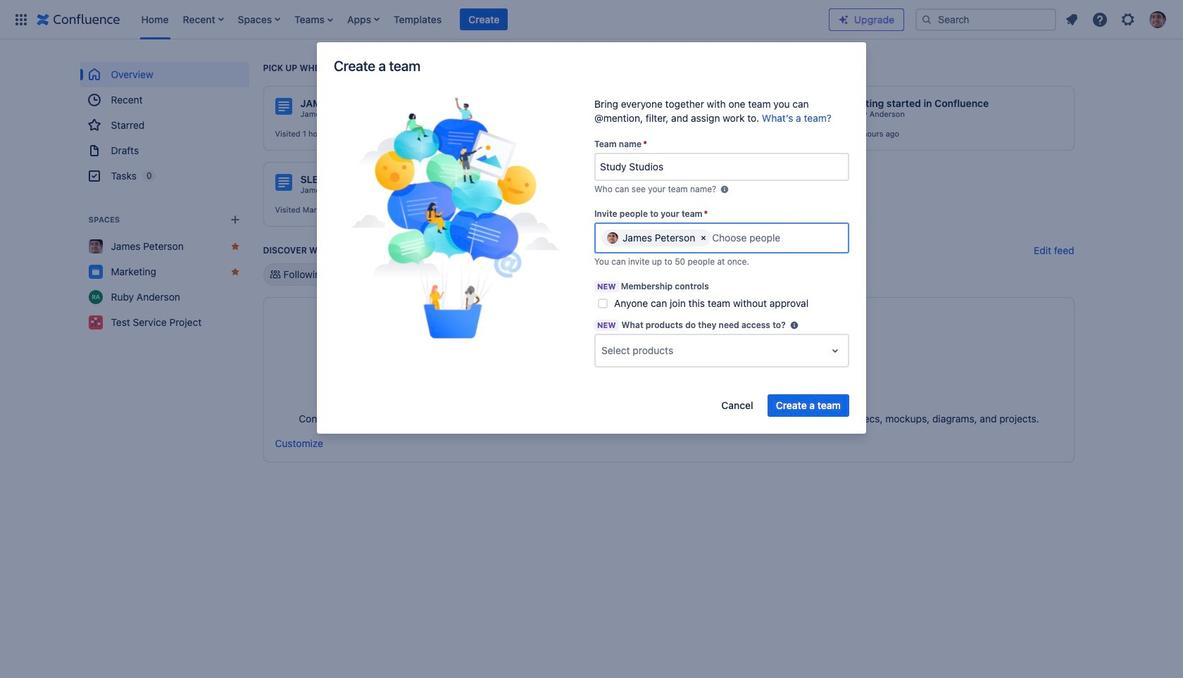 Task type: describe. For each thing, give the bounding box(es) containing it.
:wave: image
[[824, 99, 841, 116]]

Search field
[[916, 8, 1057, 31]]

open image
[[827, 342, 844, 359]]

settings icon image
[[1120, 11, 1137, 28]]

0 horizontal spatial list
[[134, 0, 829, 39]]

unstar this space image
[[229, 241, 241, 252]]

1 horizontal spatial list
[[1060, 7, 1175, 32]]

unstar this space image
[[229, 266, 241, 278]]

select from this list of atlassian products used by your organization. the addition of any new licenses may affect billing.{br}if you're not an admin, your product requests will be sent to one for approval.{br}access to these products will not be automatically granted for future members added to this team. image
[[789, 320, 800, 331]]

0 horizontal spatial list item
[[179, 0, 228, 39]]



Task type: locate. For each thing, give the bounding box(es) containing it.
global element
[[8, 0, 829, 39]]

create a team image
[[350, 97, 562, 339]]

banner
[[0, 0, 1184, 39]]

list
[[134, 0, 829, 39], [1060, 7, 1175, 32]]

None search field
[[916, 8, 1057, 31]]

create a team element
[[335, 97, 577, 342]]

Choose people text field
[[713, 231, 799, 245]]

:wave: image
[[824, 99, 841, 116]]

1 horizontal spatial list item
[[290, 0, 338, 39]]

search image
[[922, 14, 933, 25]]

your team name is visible to anyone in your organisation. it may be visible on work shared outside your organisation. image
[[720, 184, 731, 195]]

e.g. HR Team, Redesign Project, Team Mango field
[[596, 154, 848, 180]]

premium image
[[838, 14, 850, 25]]

2 horizontal spatial list item
[[460, 8, 508, 31]]

list item
[[179, 0, 228, 39], [290, 0, 338, 39], [460, 8, 508, 31]]

create a space image
[[227, 211, 243, 228]]

clear image
[[698, 233, 710, 244]]

confluence image
[[37, 11, 120, 28], [37, 11, 120, 28]]

list item inside global element
[[460, 8, 508, 31]]

group
[[80, 62, 249, 189]]



Task type: vqa. For each thing, say whether or not it's contained in the screenshot.
'Lowest'
no



